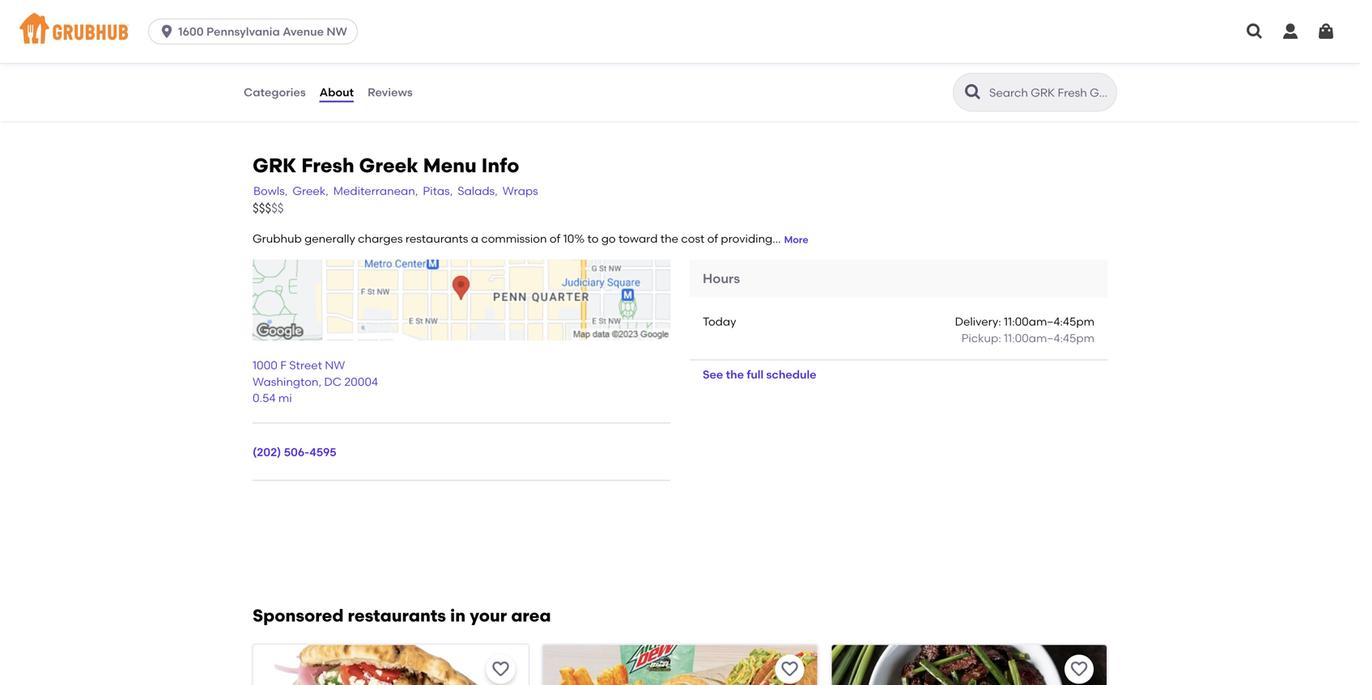 Task type: describe. For each thing, give the bounding box(es) containing it.
delivery:
[[955, 315, 1001, 329]]

nw for street
[[325, 359, 345, 372]]

(202) 506-4595
[[253, 446, 336, 460]]

generally
[[304, 232, 355, 246]]

your
[[470, 606, 507, 627]]

roti mediterranean bowls, salads & pitas logo image
[[253, 646, 528, 686]]

pitas,
[[423, 184, 453, 198]]

grubhub generally charges restaurants a commission of 10% to go toward the cost of providing ... more
[[253, 232, 808, 246]]

bowls,
[[253, 184, 288, 198]]

reviews
[[368, 85, 413, 99]]

0.54
[[253, 392, 276, 405]]

more button
[[784, 233, 808, 247]]

today
[[703, 315, 736, 329]]

1 horizontal spatial svg image
[[1281, 22, 1300, 41]]

reviews button
[[367, 63, 414, 121]]

go
[[601, 232, 616, 246]]

svg image inside the 1600 pennsylvania avenue nw button
[[159, 23, 175, 40]]

save this restaurant image
[[491, 660, 510, 680]]

to
[[587, 232, 599, 246]]

greek,
[[293, 184, 329, 198]]

a
[[471, 232, 478, 246]]

(202)
[[253, 446, 281, 460]]

taco bell logo image
[[543, 646, 817, 686]]

avenue
[[283, 25, 324, 38]]

0 vertical spatial the
[[661, 232, 679, 246]]

salads,
[[458, 184, 498, 198]]

$$$
[[253, 201, 271, 216]]

grubhub
[[253, 232, 302, 246]]

,
[[319, 375, 321, 389]]

about button
[[319, 63, 355, 121]]

1 svg image from the left
[[1245, 22, 1265, 41]]

save this restaurant button for roti mediterranean bowls, salads & pitas logo on the left bottom
[[486, 655, 515, 684]]

menu
[[423, 154, 477, 177]]

0 vertical spatial restaurants
[[405, 232, 468, 246]]

11:00am–4:45pm for pickup: 11:00am–4:45pm
[[1004, 332, 1095, 345]]

bowls, button
[[253, 182, 289, 200]]

1 of from the left
[[550, 232, 561, 246]]

save this restaurant image for save this restaurant button related to taco bell logo
[[780, 660, 800, 680]]

pickup: 11:00am–4:45pm
[[962, 332, 1095, 345]]

1600
[[178, 25, 204, 38]]

nw for avenue
[[327, 25, 347, 38]]

categories button
[[243, 63, 307, 121]]

dc
[[324, 375, 342, 389]]

cost
[[681, 232, 705, 246]]

save this restaurant button for taco bell logo
[[775, 655, 805, 684]]

greek, button
[[292, 182, 329, 200]]

...
[[773, 232, 781, 246]]

info
[[481, 154, 519, 177]]

salads, button
[[457, 182, 499, 200]]



Task type: locate. For each thing, give the bounding box(es) containing it.
0 horizontal spatial the
[[661, 232, 679, 246]]

restaurants up roti mediterranean bowls, salads & pitas logo on the left bottom
[[348, 606, 446, 627]]

nw right avenue
[[327, 25, 347, 38]]

restaurants
[[405, 232, 468, 246], [348, 606, 446, 627]]

1 horizontal spatial of
[[707, 232, 718, 246]]

11:00am–4:45pm up the pickup: 11:00am–4:45pm
[[1004, 315, 1095, 329]]

0 horizontal spatial save this restaurant button
[[486, 655, 515, 684]]

of right cost
[[707, 232, 718, 246]]

the inside see the full schedule button
[[726, 368, 744, 382]]

1000
[[253, 359, 278, 372]]

wraps button
[[502, 182, 539, 200]]

hours
[[703, 271, 740, 287]]

1 horizontal spatial the
[[726, 368, 744, 382]]

1 vertical spatial nw
[[325, 359, 345, 372]]

nw inside button
[[327, 25, 347, 38]]

1 horizontal spatial svg image
[[1316, 22, 1336, 41]]

the left cost
[[661, 232, 679, 246]]

search icon image
[[963, 83, 983, 102]]

wraps
[[503, 184, 538, 198]]

2 horizontal spatial save this restaurant button
[[1065, 655, 1094, 684]]

sponsored
[[253, 606, 344, 627]]

categories
[[244, 85, 306, 99]]

nw
[[327, 25, 347, 38], [325, 359, 345, 372]]

toward
[[619, 232, 658, 246]]

0 horizontal spatial svg image
[[1245, 22, 1265, 41]]

1 11:00am–4:45pm from the top
[[1004, 315, 1095, 329]]

pitas, button
[[422, 182, 454, 200]]

greek
[[359, 154, 418, 177]]

2 of from the left
[[707, 232, 718, 246]]

3 save this restaurant button from the left
[[1065, 655, 1094, 684]]

grk
[[253, 154, 297, 177]]

11:00am–4:45pm down delivery: 11:00am–4:45pm
[[1004, 332, 1095, 345]]

1 save this restaurant image from the left
[[780, 660, 800, 680]]

full
[[747, 368, 764, 382]]

1 vertical spatial the
[[726, 368, 744, 382]]

mi
[[278, 392, 292, 405]]

charges
[[358, 232, 403, 246]]

1600 pennsylvania avenue nw
[[178, 25, 347, 38]]

pickup:
[[962, 332, 1001, 345]]

1 horizontal spatial save this restaurant button
[[775, 655, 805, 684]]

1 vertical spatial 11:00am–4:45pm
[[1004, 332, 1095, 345]]

506-
[[284, 446, 309, 460]]

fresh
[[301, 154, 354, 177]]

save this restaurant button
[[486, 655, 515, 684], [775, 655, 805, 684], [1065, 655, 1094, 684]]

0 horizontal spatial svg image
[[159, 23, 175, 40]]

the
[[661, 232, 679, 246], [726, 368, 744, 382]]

schedule
[[766, 368, 817, 382]]

washington
[[253, 375, 319, 389]]

commission
[[481, 232, 547, 246]]

2 save this restaurant image from the left
[[1070, 660, 1089, 680]]

0 horizontal spatial of
[[550, 232, 561, 246]]

10%
[[563, 232, 585, 246]]

of left 10%
[[550, 232, 561, 246]]

bowls, greek, mediterranean, pitas, salads, wraps
[[253, 184, 538, 198]]

main navigation navigation
[[0, 0, 1360, 63]]

0 horizontal spatial save this restaurant image
[[780, 660, 800, 680]]

restaurants left a
[[405, 232, 468, 246]]

save this restaurant button for p.f. chang's  logo
[[1065, 655, 1094, 684]]

1600 pennsylvania avenue nw button
[[148, 19, 364, 45]]

in
[[450, 606, 466, 627]]

more
[[784, 234, 808, 246]]

sponsored restaurants in your area
[[253, 606, 551, 627]]

0 vertical spatial 11:00am–4:45pm
[[1004, 315, 1095, 329]]

nw up the dc
[[325, 359, 345, 372]]

svg image
[[1245, 22, 1265, 41], [1316, 22, 1336, 41]]

2 11:00am–4:45pm from the top
[[1004, 332, 1095, 345]]

street
[[289, 359, 322, 372]]

the left the full
[[726, 368, 744, 382]]

p.f. chang's  logo image
[[832, 646, 1107, 686]]

about
[[320, 85, 354, 99]]

1000 f street nw washington , dc 20004 0.54 mi
[[253, 359, 378, 405]]

f
[[280, 359, 286, 372]]

4595
[[309, 446, 336, 460]]

mediterranean, button
[[333, 182, 419, 200]]

see
[[703, 368, 723, 382]]

2 save this restaurant button from the left
[[775, 655, 805, 684]]

11:00am–4:45pm
[[1004, 315, 1095, 329], [1004, 332, 1095, 345]]

see the full schedule
[[703, 368, 817, 382]]

save this restaurant image for save this restaurant button for p.f. chang's  logo
[[1070, 660, 1089, 680]]

grk fresh greek menu info
[[253, 154, 519, 177]]

20004
[[344, 375, 378, 389]]

1 vertical spatial restaurants
[[348, 606, 446, 627]]

nw inside 1000 f street nw washington , dc 20004 0.54 mi
[[325, 359, 345, 372]]

save this restaurant image
[[780, 660, 800, 680], [1070, 660, 1089, 680]]

0 vertical spatial nw
[[327, 25, 347, 38]]

1 save this restaurant button from the left
[[486, 655, 515, 684]]

pennsylvania
[[206, 25, 280, 38]]

(202) 506-4595 button
[[253, 445, 336, 461]]

$$$$$
[[253, 201, 284, 216]]

1 horizontal spatial save this restaurant image
[[1070, 660, 1089, 680]]

providing
[[721, 232, 773, 246]]

see the full schedule button
[[690, 361, 830, 390]]

of
[[550, 232, 561, 246], [707, 232, 718, 246]]

delivery: 11:00am–4:45pm
[[955, 315, 1095, 329]]

2 svg image from the left
[[1316, 22, 1336, 41]]

11:00am–4:45pm for delivery: 11:00am–4:45pm
[[1004, 315, 1095, 329]]

area
[[511, 606, 551, 627]]

svg image
[[1281, 22, 1300, 41], [159, 23, 175, 40]]

mediterranean,
[[333, 184, 418, 198]]

Search GRK Fresh Greek search field
[[988, 85, 1112, 100]]



Task type: vqa. For each thing, say whether or not it's contained in the screenshot.
restaurants
yes



